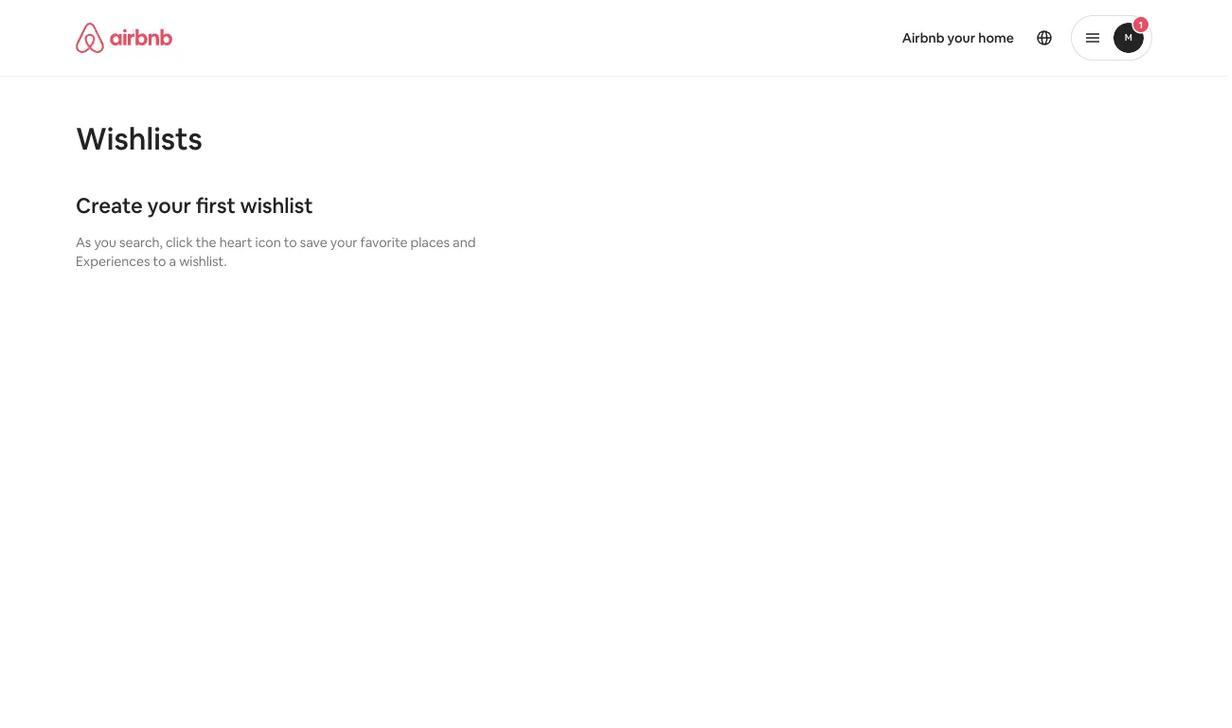 Task type: vqa. For each thing, say whether or not it's contained in the screenshot.
the bottommost Response
no



Task type: describe. For each thing, give the bounding box(es) containing it.
icon
[[255, 234, 281, 251]]

1 button
[[1071, 15, 1153, 61]]

0 horizontal spatial to
[[153, 253, 166, 270]]

create your first wishlist
[[76, 192, 313, 219]]

your for first
[[147, 192, 191, 219]]

0 vertical spatial to
[[284, 234, 297, 251]]

experiences
[[76, 253, 150, 270]]

home
[[979, 29, 1014, 46]]

you
[[94, 234, 116, 251]]

search,
[[119, 234, 163, 251]]

your inside as you search, click the heart icon to save your favorite places and experiences to a wishlist.
[[330, 234, 358, 251]]

wishlist
[[240, 192, 313, 219]]



Task type: locate. For each thing, give the bounding box(es) containing it.
your left home
[[948, 29, 976, 46]]

as you search, click the heart icon to save your favorite places and experiences to a wishlist.
[[76, 234, 476, 270]]

0 vertical spatial your
[[948, 29, 976, 46]]

1 horizontal spatial your
[[330, 234, 358, 251]]

click
[[166, 234, 193, 251]]

your inside profile element
[[948, 29, 976, 46]]

airbnb your home link
[[891, 18, 1026, 58]]

as
[[76, 234, 91, 251]]

to left a
[[153, 253, 166, 270]]

1 vertical spatial your
[[147, 192, 191, 219]]

wishlists
[[76, 118, 203, 158]]

to right icon
[[284, 234, 297, 251]]

and
[[453, 234, 476, 251]]

to
[[284, 234, 297, 251], [153, 253, 166, 270]]

your for home
[[948, 29, 976, 46]]

2 horizontal spatial your
[[948, 29, 976, 46]]

profile element
[[637, 0, 1153, 76]]

wishlist.
[[179, 253, 227, 270]]

1
[[1139, 18, 1143, 31]]

places
[[411, 234, 450, 251]]

a
[[169, 253, 176, 270]]

airbnb your home
[[902, 29, 1014, 46]]

first
[[196, 192, 236, 219]]

the
[[196, 234, 217, 251]]

your right save
[[330, 234, 358, 251]]

airbnb
[[902, 29, 945, 46]]

1 vertical spatial to
[[153, 253, 166, 270]]

save
[[300, 234, 328, 251]]

create
[[76, 192, 143, 219]]

favorite
[[361, 234, 408, 251]]

your
[[948, 29, 976, 46], [147, 192, 191, 219], [330, 234, 358, 251]]

2 vertical spatial your
[[330, 234, 358, 251]]

heart
[[219, 234, 252, 251]]

your up click
[[147, 192, 191, 219]]

1 horizontal spatial to
[[284, 234, 297, 251]]

0 horizontal spatial your
[[147, 192, 191, 219]]



